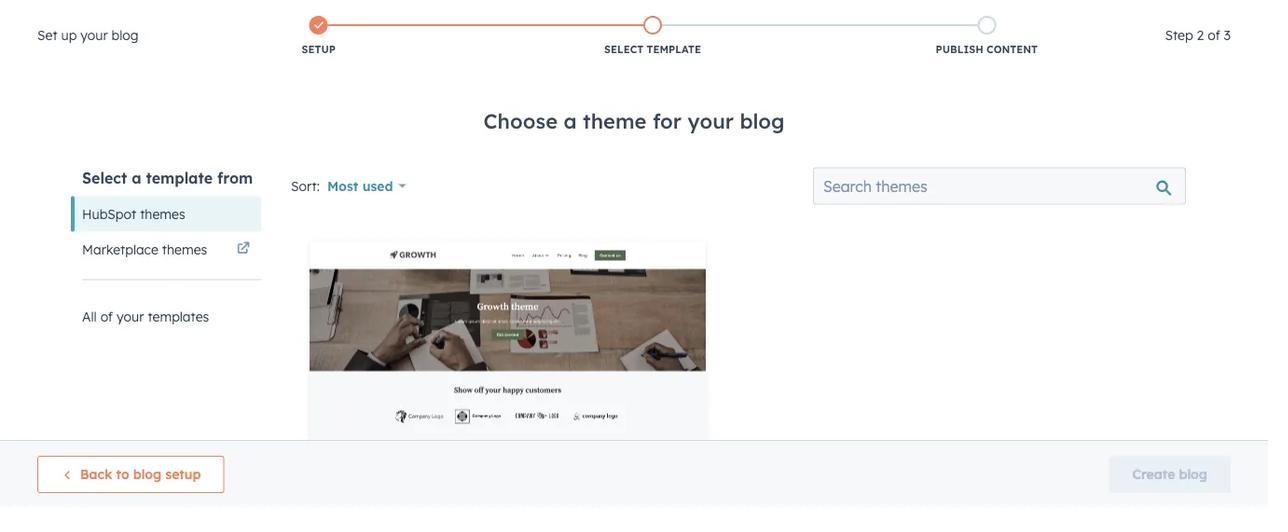 Task type: vqa. For each thing, say whether or not it's contained in the screenshot.
Set
yes



Task type: describe. For each thing, give the bounding box(es) containing it.
list containing setup
[[152, 12, 1154, 61]]

publish content
[[936, 43, 1038, 56]]

most used
[[327, 178, 393, 194]]

theme filters element
[[71, 167, 261, 267]]

template inside list item
[[647, 43, 701, 56]]

select for select a template from
[[82, 168, 127, 187]]

themes for marketplace themes
[[162, 241, 207, 257]]

all of your templates button
[[71, 299, 261, 334]]

a for select
[[132, 168, 141, 187]]

marketplace themes link
[[71, 232, 261, 267]]

all
[[82, 308, 97, 325]]

marketplace themes
[[82, 241, 207, 257]]

select a template from
[[82, 168, 253, 187]]

for
[[653, 108, 682, 134]]

of inside button
[[100, 308, 113, 325]]

upgrade link
[[984, 5, 1007, 25]]

hubspot
[[82, 206, 136, 222]]

publish content list item
[[820, 12, 1154, 61]]

back to blog setup
[[80, 466, 201, 483]]

0 vertical spatial of
[[1208, 27, 1220, 43]]

set up your blog
[[37, 27, 139, 43]]

Search HubSpot search field
[[1006, 39, 1235, 71]]

setup
[[165, 466, 201, 483]]

Search themes search field
[[813, 167, 1186, 205]]

create
[[1132, 466, 1175, 483]]

hubspot themes button
[[71, 196, 261, 232]]

publish
[[936, 43, 984, 56]]

your for blog
[[80, 27, 108, 43]]

to
[[116, 466, 129, 483]]

setup completed list item
[[152, 12, 486, 61]]



Task type: locate. For each thing, give the bounding box(es) containing it.
0 horizontal spatial of
[[100, 308, 113, 325]]

select inside list item
[[604, 43, 644, 56]]

link opens in a new window image
[[237, 243, 250, 256]]

create blog button
[[1109, 456, 1231, 493]]

back to blog setup button
[[37, 456, 224, 493]]

1 horizontal spatial your
[[117, 308, 144, 325]]

template up for
[[647, 43, 701, 56]]

2 horizontal spatial your
[[688, 108, 734, 134]]

0 vertical spatial a
[[564, 108, 577, 134]]

used
[[362, 178, 393, 194]]

0 horizontal spatial your
[[80, 27, 108, 43]]

themes
[[140, 206, 185, 222], [162, 241, 207, 257]]

your for templates
[[117, 308, 144, 325]]

most
[[327, 178, 358, 194]]

step 2 of 3
[[1165, 27, 1231, 43]]

setup
[[302, 43, 336, 56]]

a
[[564, 108, 577, 134], [132, 168, 141, 187]]

of
[[1208, 27, 1220, 43], [100, 308, 113, 325]]

hubspot themes
[[82, 206, 185, 222]]

select inside theme filters element
[[82, 168, 127, 187]]

0 vertical spatial your
[[80, 27, 108, 43]]

select template
[[604, 43, 701, 56]]

1 vertical spatial of
[[100, 308, 113, 325]]

your right the all
[[117, 308, 144, 325]]

theme
[[583, 108, 647, 134]]

create blog
[[1132, 466, 1208, 483]]

back
[[80, 466, 112, 483]]

0 vertical spatial select
[[604, 43, 644, 56]]

from
[[217, 168, 253, 187]]

0 horizontal spatial select
[[82, 168, 127, 187]]

menu item
[[1150, 0, 1246, 30]]

your right up at the top
[[80, 27, 108, 43]]

choose a theme for your blog
[[484, 108, 785, 134]]

your
[[80, 27, 108, 43], [688, 108, 734, 134], [117, 308, 144, 325]]

all of your templates
[[82, 308, 209, 325]]

link opens in a new window image
[[237, 238, 250, 261]]

1 vertical spatial themes
[[162, 241, 207, 257]]

up
[[61, 27, 77, 43]]

None checkbox
[[291, 223, 725, 508]]

2
[[1197, 27, 1204, 43]]

select
[[604, 43, 644, 56], [82, 168, 127, 187]]

a inside theme filters element
[[132, 168, 141, 187]]

a left theme
[[564, 108, 577, 134]]

select template list item
[[486, 12, 820, 61]]

a up hubspot themes
[[132, 168, 141, 187]]

select up the hubspot
[[82, 168, 127, 187]]

of right the all
[[100, 308, 113, 325]]

themes for hubspot themes
[[140, 206, 185, 222]]

0 horizontal spatial a
[[132, 168, 141, 187]]

sort:
[[291, 178, 320, 194]]

list
[[152, 12, 1154, 61]]

upgrade image
[[987, 8, 1004, 25]]

your inside button
[[117, 308, 144, 325]]

of left 3
[[1208, 27, 1220, 43]]

1 vertical spatial template
[[146, 168, 213, 187]]

template
[[647, 43, 701, 56], [146, 168, 213, 187]]

0 horizontal spatial template
[[146, 168, 213, 187]]

most used button
[[327, 173, 406, 199]]

1 vertical spatial a
[[132, 168, 141, 187]]

template up the hubspot themes button
[[146, 168, 213, 187]]

2 vertical spatial your
[[117, 308, 144, 325]]

marketplace
[[82, 241, 158, 257]]

templates
[[148, 308, 209, 325]]

1 horizontal spatial select
[[604, 43, 644, 56]]

select for select template
[[604, 43, 644, 56]]

choose
[[484, 108, 558, 134]]

1 vertical spatial your
[[688, 108, 734, 134]]

content
[[987, 43, 1038, 56]]

3
[[1224, 27, 1231, 43]]

themes down the hubspot themes button
[[162, 241, 207, 257]]

select up theme
[[604, 43, 644, 56]]

your right for
[[688, 108, 734, 134]]

0 vertical spatial template
[[647, 43, 701, 56]]

template inside theme filters element
[[146, 168, 213, 187]]

set
[[37, 27, 57, 43]]

a for choose
[[564, 108, 577, 134]]

blog
[[112, 27, 139, 43], [740, 108, 785, 134], [133, 466, 162, 483], [1179, 466, 1208, 483]]

themes inside button
[[140, 206, 185, 222]]

menu
[[982, 0, 1246, 30]]

1 horizontal spatial template
[[647, 43, 701, 56]]

themes up marketplace themes link
[[140, 206, 185, 222]]

step
[[1165, 27, 1193, 43]]

1 horizontal spatial of
[[1208, 27, 1220, 43]]

1 horizontal spatial a
[[564, 108, 577, 134]]

0 vertical spatial themes
[[140, 206, 185, 222]]

1 vertical spatial select
[[82, 168, 127, 187]]



